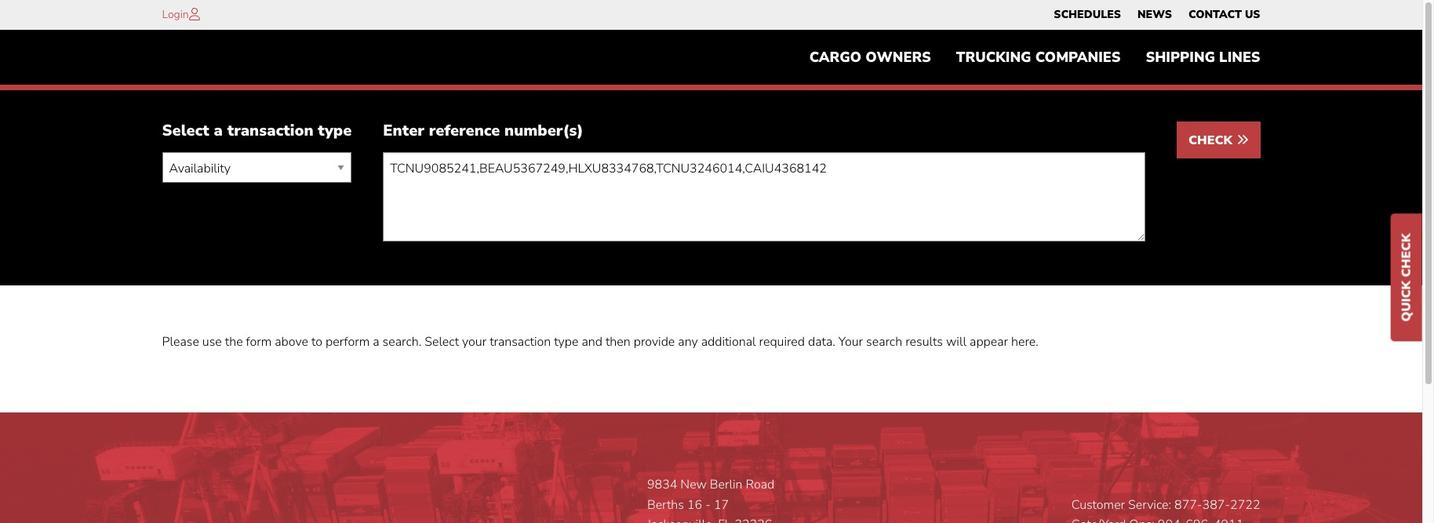 Task type: vqa. For each thing, say whether or not it's contained in the screenshot.
5th DAY
no



Task type: locate. For each thing, give the bounding box(es) containing it.
0 horizontal spatial transaction
[[227, 120, 314, 142]]

check button
[[1177, 122, 1261, 159]]

0 vertical spatial a
[[214, 120, 223, 142]]

angle double right image
[[1236, 134, 1249, 146]]

menu bar down schedules link
[[797, 42, 1273, 73]]

16
[[687, 496, 702, 514]]

select
[[162, 120, 209, 142], [425, 334, 459, 351]]

search.
[[383, 334, 422, 351]]

quick
[[1398, 281, 1416, 322]]

use
[[202, 334, 222, 351]]

0 vertical spatial menu bar
[[1046, 4, 1269, 26]]

2722
[[1231, 496, 1261, 514]]

type
[[318, 120, 352, 142], [554, 334, 579, 351]]

companies
[[1036, 48, 1121, 67]]

please use the form above to perform a search. select your transaction type and then provide any additional required data. your search results will appear here.
[[162, 334, 1039, 351]]

menu bar up 'shipping'
[[1046, 4, 1269, 26]]

results
[[906, 334, 943, 351]]

Enter reference number(s) text field
[[383, 153, 1146, 242]]

0 vertical spatial select
[[162, 120, 209, 142]]

select a transaction type
[[162, 120, 352, 142]]

number(s)
[[505, 120, 584, 142]]

type left "and"
[[554, 334, 579, 351]]

0 vertical spatial check
[[1189, 132, 1236, 149]]

footer
[[0, 413, 1423, 523]]

enter reference number(s)
[[383, 120, 584, 142]]

enter
[[383, 120, 424, 142]]

menu bar
[[1046, 4, 1269, 26], [797, 42, 1273, 73]]

1 vertical spatial menu bar
[[797, 42, 1273, 73]]

appear
[[970, 334, 1008, 351]]

1 horizontal spatial type
[[554, 334, 579, 351]]

check
[[1189, 132, 1236, 149], [1398, 233, 1416, 277]]

type left enter
[[318, 120, 352, 142]]

17
[[714, 496, 729, 514]]

a
[[214, 120, 223, 142], [373, 334, 379, 351]]

1 horizontal spatial transaction
[[490, 334, 551, 351]]

quick check
[[1398, 233, 1416, 322]]

service:
[[1128, 496, 1172, 514]]

the
[[225, 334, 243, 351]]

any
[[678, 334, 698, 351]]

0 vertical spatial type
[[318, 120, 352, 142]]

1 vertical spatial check
[[1398, 233, 1416, 277]]

1 horizontal spatial check
[[1398, 233, 1416, 277]]

transaction
[[227, 120, 314, 142], [490, 334, 551, 351]]

berlin
[[710, 476, 743, 494]]

footer containing 9834 new berlin road
[[0, 413, 1423, 523]]

please
[[162, 334, 199, 351]]

perform
[[326, 334, 370, 351]]

required
[[759, 334, 805, 351]]

us
[[1245, 7, 1261, 22]]

0 horizontal spatial check
[[1189, 132, 1236, 149]]

cargo
[[810, 48, 862, 67]]

1 vertical spatial a
[[373, 334, 379, 351]]

new
[[681, 476, 707, 494]]

provide
[[634, 334, 675, 351]]

1 horizontal spatial select
[[425, 334, 459, 351]]

road
[[746, 476, 775, 494]]

schedules
[[1054, 7, 1121, 22]]

1 vertical spatial type
[[554, 334, 579, 351]]

lines
[[1220, 48, 1261, 67]]

schedules link
[[1054, 4, 1121, 26]]

cargo owners
[[810, 48, 931, 67]]

reference
[[429, 120, 500, 142]]

0 vertical spatial transaction
[[227, 120, 314, 142]]

trucking companies
[[956, 48, 1121, 67]]

quick check link
[[1391, 214, 1423, 341]]

cargo owners link
[[797, 42, 944, 73]]

1 horizontal spatial a
[[373, 334, 379, 351]]

your
[[462, 334, 487, 351]]

check inside button
[[1189, 132, 1236, 149]]

search
[[866, 334, 903, 351]]

contact us link
[[1189, 4, 1261, 26]]

1 vertical spatial select
[[425, 334, 459, 351]]

menu bar containing cargo owners
[[797, 42, 1273, 73]]



Task type: describe. For each thing, give the bounding box(es) containing it.
trucking companies link
[[944, 42, 1133, 73]]

menu bar containing schedules
[[1046, 4, 1269, 26]]

your
[[839, 334, 863, 351]]

-
[[706, 496, 711, 514]]

9834
[[647, 476, 677, 494]]

0 horizontal spatial a
[[214, 120, 223, 142]]

to
[[312, 334, 323, 351]]

and
[[582, 334, 603, 351]]

login
[[162, 7, 189, 22]]

0 horizontal spatial select
[[162, 120, 209, 142]]

contact
[[1189, 7, 1242, 22]]

877-
[[1175, 496, 1203, 514]]

additional
[[701, 334, 756, 351]]

shipping lines link
[[1133, 42, 1273, 73]]

news
[[1138, 7, 1172, 22]]

news link
[[1138, 4, 1172, 26]]

customer
[[1072, 496, 1125, 514]]

berths
[[647, 496, 684, 514]]

1 vertical spatial transaction
[[490, 334, 551, 351]]

customer service: 877-387-2722
[[1072, 496, 1261, 514]]

trucking
[[956, 48, 1032, 67]]

here.
[[1012, 334, 1039, 351]]

check inside 'link'
[[1398, 233, 1416, 277]]

login link
[[162, 7, 189, 22]]

contact us
[[1189, 7, 1261, 22]]

0 horizontal spatial type
[[318, 120, 352, 142]]

shipping
[[1146, 48, 1216, 67]]

above
[[275, 334, 308, 351]]

user image
[[189, 8, 200, 20]]

then
[[606, 334, 631, 351]]

9834 new berlin road berths 16 - 17
[[647, 476, 775, 514]]

387-
[[1203, 496, 1231, 514]]

shipping lines
[[1146, 48, 1261, 67]]

form
[[246, 334, 272, 351]]

data.
[[808, 334, 836, 351]]

will
[[946, 334, 967, 351]]

owners
[[866, 48, 931, 67]]



